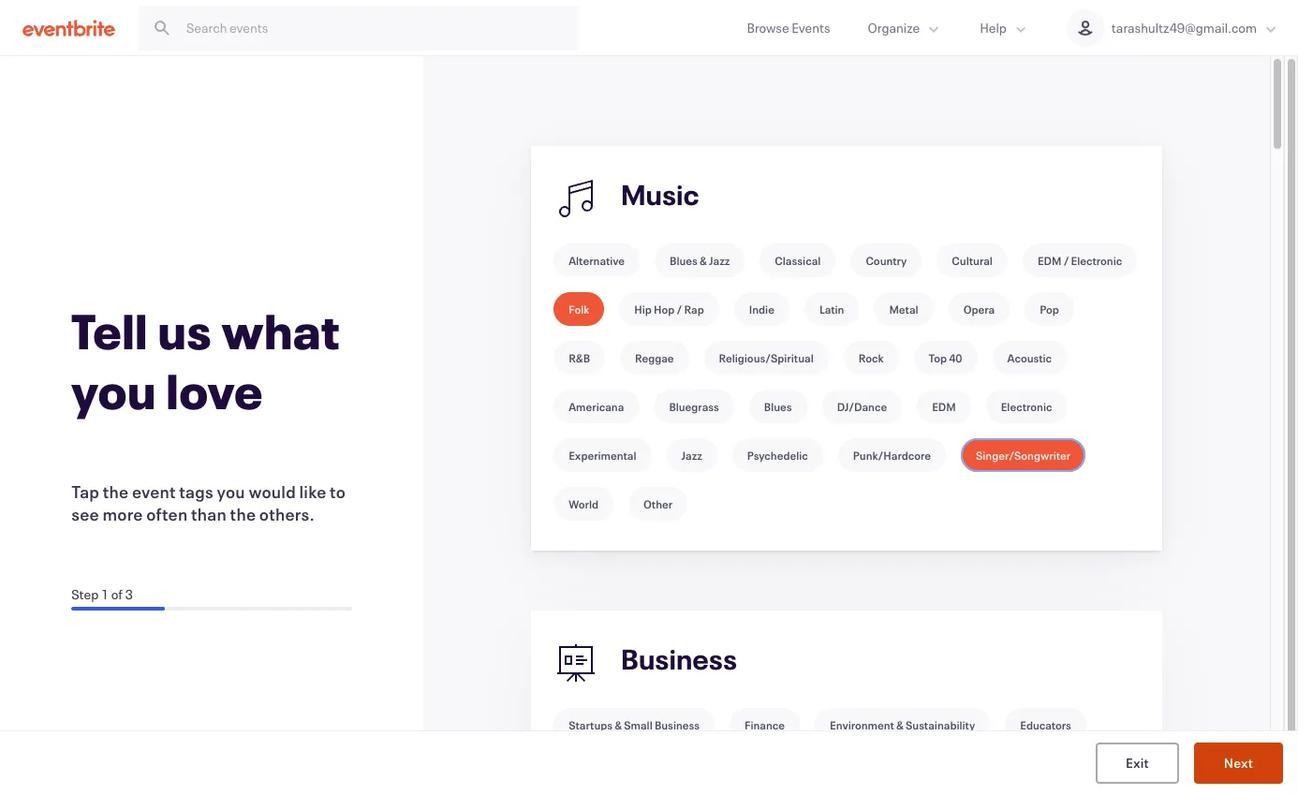 Task type: describe. For each thing, give the bounding box(es) containing it.
dj/dance button
[[822, 390, 902, 423]]

progressbar image
[[71, 607, 165, 611]]

browse events
[[747, 19, 830, 37]]

indie
[[749, 302, 774, 317]]

startups & small business
[[569, 717, 700, 732]]

browse
[[747, 19, 789, 37]]

hip
[[634, 302, 652, 317]]

r&b
[[569, 350, 590, 365]]

next button
[[1194, 743, 1283, 784]]

would
[[249, 480, 296, 503]]

indie button
[[734, 292, 789, 326]]

blues & jazz button
[[655, 244, 745, 277]]

of
[[111, 585, 123, 603]]

religious/spiritual button
[[704, 341, 829, 375]]

punk/hardcore button
[[838, 438, 946, 472]]

opera button
[[948, 292, 1010, 326]]

like
[[299, 480, 326, 503]]

reggae button
[[620, 341, 689, 375]]

other
[[643, 496, 673, 511]]

latin
[[819, 302, 844, 317]]

& for sustainability
[[896, 717, 904, 732]]

educators button
[[1005, 708, 1086, 742]]

experimental button
[[554, 438, 651, 472]]

& for jazz
[[700, 253, 707, 268]]

latin button
[[804, 292, 859, 326]]

electronic button
[[986, 390, 1067, 423]]

1
[[101, 585, 109, 603]]

than
[[191, 503, 227, 525]]

more
[[102, 503, 143, 525]]

organize
[[868, 19, 920, 37]]

top 40
[[929, 350, 962, 365]]

often
[[146, 503, 188, 525]]

eventbrite image
[[22, 18, 115, 37]]

hip hop / rap
[[634, 302, 704, 317]]

/ inside "button"
[[677, 302, 682, 317]]

folk
[[569, 302, 589, 317]]

finance button
[[730, 708, 800, 742]]

sustainability
[[906, 717, 975, 732]]

business inside button
[[655, 717, 700, 732]]

you inside tap the event tags you would like to see more often than the others.
[[217, 480, 245, 503]]

exit
[[1126, 753, 1149, 771]]

classical button
[[760, 244, 836, 277]]

experimental
[[569, 448, 636, 463]]

help link
[[961, 0, 1048, 55]]

hip hop / rap button
[[619, 292, 719, 326]]

metal
[[889, 302, 918, 317]]

startups & small business button
[[554, 708, 715, 742]]

acoustic button
[[992, 341, 1067, 375]]

reggae
[[635, 350, 674, 365]]

tap the event tags you would like to see more often than the others.
[[71, 480, 346, 525]]

classical
[[775, 253, 821, 268]]

& for small
[[615, 717, 622, 732]]

next
[[1224, 753, 1253, 771]]

exit button
[[1096, 743, 1179, 784]]

bluegrass
[[669, 399, 719, 414]]

singer/songwriter button
[[961, 438, 1086, 472]]

step
[[71, 585, 99, 603]]

psychedelic
[[747, 448, 808, 463]]

progressbar progress bar
[[71, 607, 352, 611]]

tags
[[179, 480, 214, 503]]

edm / electronic button
[[1023, 244, 1137, 277]]

jazz inside button
[[681, 448, 702, 463]]

country button
[[851, 244, 922, 277]]

singer/songwriter
[[976, 448, 1071, 463]]

tarashultz49@gmail.com link
[[1048, 0, 1298, 55]]

edm for edm
[[932, 399, 956, 414]]

top
[[929, 350, 947, 365]]

blues for blues & jazz
[[670, 253, 698, 268]]

3
[[125, 585, 133, 603]]

finance
[[745, 717, 785, 732]]

pop button
[[1025, 292, 1074, 326]]

educators
[[1020, 717, 1071, 732]]

see
[[71, 503, 99, 525]]

hop
[[654, 302, 675, 317]]

blues & jazz
[[670, 253, 730, 268]]

organize link
[[849, 0, 961, 55]]

rap
[[684, 302, 704, 317]]

country
[[866, 253, 907, 268]]

dj/dance
[[837, 399, 887, 414]]



Task type: locate. For each thing, give the bounding box(es) containing it.
1 horizontal spatial blues
[[764, 399, 792, 414]]

opera
[[963, 302, 995, 317]]

1 horizontal spatial electronic
[[1071, 253, 1122, 268]]

0 horizontal spatial &
[[615, 717, 622, 732]]

0 horizontal spatial the
[[103, 480, 129, 503]]

tell
[[71, 299, 148, 362]]

cultural
[[952, 253, 993, 268]]

1 vertical spatial jazz
[[681, 448, 702, 463]]

blues inside 'button'
[[670, 253, 698, 268]]

help
[[980, 19, 1007, 37]]

0 vertical spatial business
[[621, 641, 737, 678]]

tell us what you love
[[71, 299, 340, 422]]

electronic
[[1071, 253, 1122, 268], [1001, 399, 1052, 414]]

1 vertical spatial edm
[[932, 399, 956, 414]]

0 horizontal spatial blues
[[670, 253, 698, 268]]

blues button
[[749, 390, 807, 423]]

0 vertical spatial /
[[1064, 253, 1069, 268]]

environment & sustainability button
[[815, 708, 990, 742]]

0 vertical spatial you
[[71, 359, 157, 422]]

0 horizontal spatial you
[[71, 359, 157, 422]]

world button
[[554, 487, 613, 521]]

alternative
[[569, 253, 625, 268]]

blues for blues
[[764, 399, 792, 414]]

electronic down acoustic button
[[1001, 399, 1052, 414]]

rock button
[[844, 341, 899, 375]]

the right than on the left of page
[[230, 503, 256, 525]]

edm up "pop"
[[1038, 253, 1062, 268]]

business
[[621, 641, 737, 678], [655, 717, 700, 732]]

blues inside button
[[764, 399, 792, 414]]

electronic inside 'button'
[[1001, 399, 1052, 414]]

&
[[700, 253, 707, 268], [615, 717, 622, 732], [896, 717, 904, 732]]

0 vertical spatial edm
[[1038, 253, 1062, 268]]

bluegrass button
[[654, 390, 734, 423]]

& up rap
[[700, 253, 707, 268]]

0 vertical spatial blues
[[670, 253, 698, 268]]

1 horizontal spatial edm
[[1038, 253, 1062, 268]]

0 vertical spatial electronic
[[1071, 253, 1122, 268]]

love
[[166, 359, 263, 422]]

& right environment
[[896, 717, 904, 732]]

0 horizontal spatial jazz
[[681, 448, 702, 463]]

world
[[569, 496, 598, 511]]

& left small
[[615, 717, 622, 732]]

environment
[[830, 717, 894, 732]]

punk/hardcore
[[853, 448, 931, 463]]

the
[[103, 480, 129, 503], [230, 503, 256, 525]]

1 vertical spatial you
[[217, 480, 245, 503]]

alternative button
[[554, 244, 640, 277]]

you inside tell us what you love
[[71, 359, 157, 422]]

jazz button
[[666, 438, 717, 472]]

environment & sustainability
[[830, 717, 975, 732]]

electronic inside button
[[1071, 253, 1122, 268]]

others.
[[259, 503, 315, 525]]

1 vertical spatial blues
[[764, 399, 792, 414]]

electronic up the pop button
[[1071, 253, 1122, 268]]

jazz
[[709, 253, 730, 268], [681, 448, 702, 463]]

small
[[624, 717, 653, 732]]

americana button
[[554, 390, 639, 423]]

tap
[[71, 480, 99, 503]]

& inside environment & sustainability button
[[896, 717, 904, 732]]

/
[[1064, 253, 1069, 268], [677, 302, 682, 317]]

cultural button
[[937, 244, 1008, 277]]

pop
[[1040, 302, 1059, 317]]

rock
[[859, 350, 884, 365]]

events
[[792, 19, 830, 37]]

edm
[[1038, 253, 1062, 268], [932, 399, 956, 414]]

to
[[330, 480, 346, 503]]

2 horizontal spatial &
[[896, 717, 904, 732]]

top 40 button
[[914, 341, 977, 375]]

1 horizontal spatial jazz
[[709, 253, 730, 268]]

0 horizontal spatial edm
[[932, 399, 956, 414]]

psychedelic button
[[732, 438, 823, 472]]

r&b button
[[554, 341, 605, 375]]

other button
[[628, 487, 688, 521]]

browse events link
[[728, 0, 849, 55]]

blues up rap
[[670, 253, 698, 268]]

folk button
[[554, 292, 604, 326]]

religious/spiritual
[[719, 350, 814, 365]]

what
[[222, 299, 340, 362]]

you left us
[[71, 359, 157, 422]]

1 vertical spatial business
[[655, 717, 700, 732]]

jazz inside 'button'
[[709, 253, 730, 268]]

you right tags
[[217, 480, 245, 503]]

edm down top 40
[[932, 399, 956, 414]]

1 horizontal spatial the
[[230, 503, 256, 525]]

event
[[132, 480, 176, 503]]

step 1 of 3
[[71, 585, 133, 603]]

blues up the psychedelic button
[[764, 399, 792, 414]]

0 vertical spatial jazz
[[709, 253, 730, 268]]

/ up the pop button
[[1064, 253, 1069, 268]]

1 vertical spatial /
[[677, 302, 682, 317]]

the right 'tap'
[[103, 480, 129, 503]]

1 horizontal spatial you
[[217, 480, 245, 503]]

americana
[[569, 399, 624, 414]]

us
[[158, 299, 212, 362]]

/ left rap
[[677, 302, 682, 317]]

tarashultz49@gmail.com
[[1112, 19, 1257, 37]]

metal button
[[874, 292, 933, 326]]

acoustic
[[1007, 350, 1052, 365]]

business up small
[[621, 641, 737, 678]]

/ inside button
[[1064, 253, 1069, 268]]

business right small
[[655, 717, 700, 732]]

& inside blues & jazz 'button'
[[700, 253, 707, 268]]

1 horizontal spatial /
[[1064, 253, 1069, 268]]

edm / electronic
[[1038, 253, 1122, 268]]

1 horizontal spatial &
[[700, 253, 707, 268]]

1 vertical spatial electronic
[[1001, 399, 1052, 414]]

startups
[[569, 717, 613, 732]]

edm for edm / electronic
[[1038, 253, 1062, 268]]

& inside startups & small business button
[[615, 717, 622, 732]]

0 horizontal spatial electronic
[[1001, 399, 1052, 414]]

0 horizontal spatial /
[[677, 302, 682, 317]]



Task type: vqa. For each thing, say whether or not it's contained in the screenshot.
2024 Truck Camper Adventure Quartzsite Rally primary image
no



